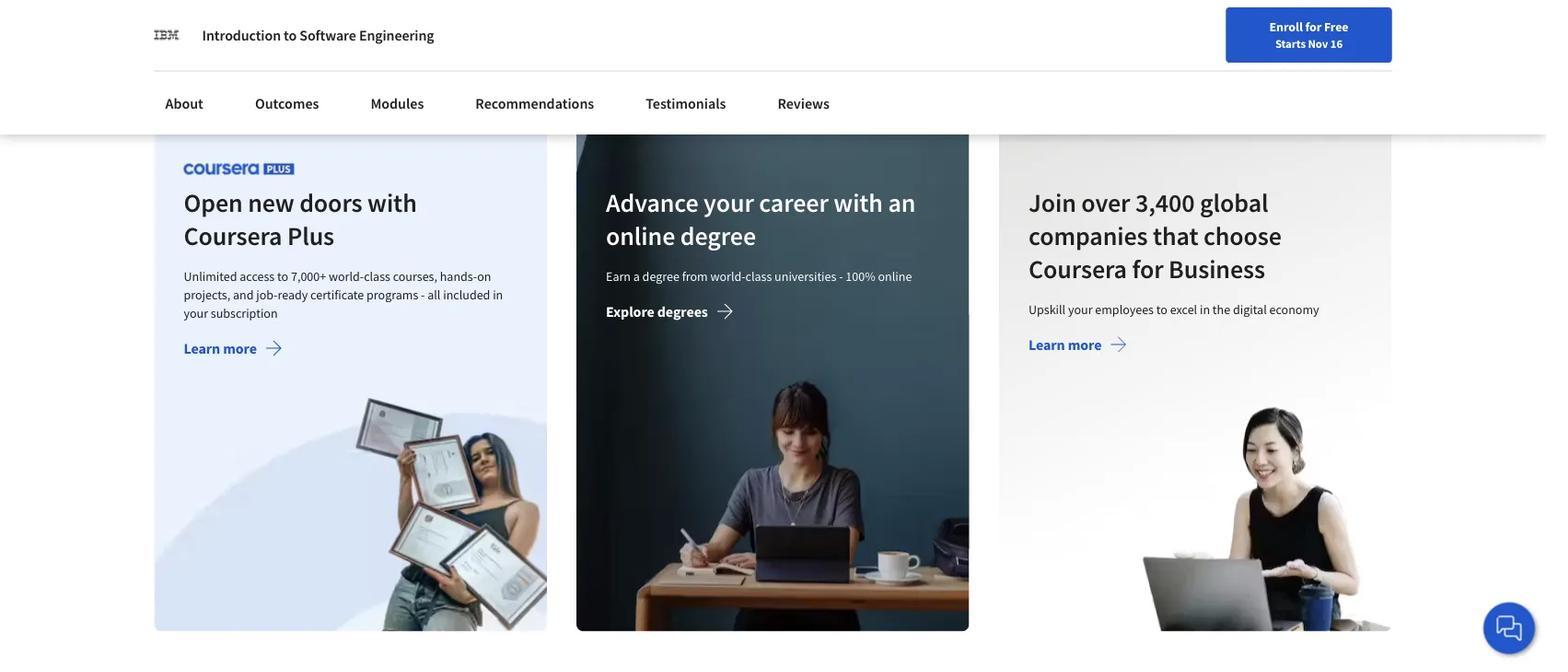 Task type: vqa. For each thing, say whether or not it's contained in the screenshot.
Information about the projects section image
no



Task type: locate. For each thing, give the bounding box(es) containing it.
included
[[443, 286, 490, 302]]

upskill
[[1029, 301, 1066, 317]]

1 horizontal spatial coursera
[[1029, 252, 1127, 284]]

0 vertical spatial online
[[606, 219, 676, 251]]

1 horizontal spatial learn more link
[[1029, 335, 1128, 358]]

with for career
[[834, 186, 883, 218]]

to left software
[[284, 26, 297, 44]]

15,
[[198, 32, 214, 48]]

world- right from
[[711, 267, 746, 284]]

0 horizontal spatial world-
[[329, 267, 364, 284]]

reviews
[[778, 94, 830, 112]]

with left an
[[834, 186, 883, 218]]

0 horizontal spatial your
[[184, 304, 208, 321]]

your right the upskill
[[1068, 301, 1093, 317]]

with inside advance your career with an online degree
[[834, 186, 883, 218]]

1 with from the left
[[368, 186, 417, 218]]

0 horizontal spatial more
[[223, 339, 257, 357]]

1 horizontal spatial learn more
[[1029, 335, 1102, 354]]

-
[[839, 267, 843, 284], [421, 286, 425, 302]]

1 horizontal spatial your
[[704, 186, 754, 218]]

introduction
[[202, 26, 281, 44]]

for down that
[[1132, 252, 1164, 284]]

class for courses,
[[364, 267, 390, 284]]

to up ready
[[277, 267, 288, 284]]

with inside open new doors with coursera plus
[[368, 186, 417, 218]]

economy
[[1270, 301, 1319, 317]]

learn more link down the upskill
[[1029, 335, 1128, 358]]

from
[[682, 267, 708, 284]]

article
[[169, 54, 204, 70], [479, 54, 513, 70], [788, 54, 823, 70], [1098, 54, 1132, 70]]

access
[[240, 267, 275, 284]]

0 vertical spatial for
[[1306, 18, 1322, 35]]

degree right a
[[643, 267, 680, 284]]

to left excel
[[1157, 301, 1168, 317]]

more
[[1068, 335, 1102, 354], [223, 339, 257, 357]]

learn more down subscription
[[184, 339, 257, 357]]

class
[[364, 267, 390, 284], [746, 267, 772, 284]]

3 article from the left
[[788, 54, 823, 70]]

1 vertical spatial coursera
[[1029, 252, 1127, 284]]

0 vertical spatial -
[[839, 267, 843, 284]]

None search field
[[263, 12, 705, 48]]

for
[[1306, 18, 1322, 35], [1132, 252, 1164, 284]]

0 horizontal spatial in
[[493, 286, 503, 302]]

0 vertical spatial coursera
[[184, 219, 282, 251]]

coursera
[[184, 219, 282, 251], [1029, 252, 1127, 284]]

modules link
[[360, 83, 435, 123]]

more down employees
[[1068, 335, 1102, 354]]

0 horizontal spatial online
[[606, 219, 676, 251]]

english button
[[1160, 0, 1271, 60]]

article up recommendations link
[[479, 54, 513, 70]]

world-
[[329, 267, 364, 284], [711, 267, 746, 284]]

with for doors
[[368, 186, 417, 218]]

1 horizontal spatial more
[[1068, 335, 1102, 354]]

2 horizontal spatial your
[[1068, 301, 1093, 317]]

in inside unlimited access to 7,000+ world-class courses, hands-on projects, and job-ready certificate programs - all included in your subscription
[[493, 286, 503, 302]]

about
[[165, 94, 203, 112]]

2 class from the left
[[746, 267, 772, 284]]

article up 'reviews' on the top right of the page
[[788, 54, 823, 70]]

0 vertical spatial degree
[[681, 219, 756, 251]]

16
[[1331, 36, 1343, 51]]

open
[[184, 186, 243, 218]]

to inside unlimited access to 7,000+ world-class courses, hands-on projects, and job-ready certificate programs - all included in your subscription
[[277, 267, 288, 284]]

class for universities
[[746, 267, 772, 284]]

nov
[[1308, 36, 1329, 51]]

0 horizontal spatial class
[[364, 267, 390, 284]]

100%
[[846, 267, 876, 284]]

1 vertical spatial to
[[277, 267, 288, 284]]

in left the
[[1200, 301, 1210, 317]]

more down subscription
[[223, 339, 257, 357]]

2023
[[217, 32, 243, 48]]

article · 6 min read
[[1098, 54, 1197, 70]]

coursera inside join over 3,400 global companies that choose coursera for business
[[1029, 252, 1127, 284]]

read
[[1173, 54, 1197, 70]]

0 horizontal spatial with
[[368, 186, 417, 218]]

learn down the upskill
[[1029, 335, 1065, 354]]

learn more link
[[1029, 335, 1128, 358], [184, 339, 283, 361]]

2 with from the left
[[834, 186, 883, 218]]

1 vertical spatial -
[[421, 286, 425, 302]]

join over 3,400 global companies that choose coursera for business
[[1029, 186, 1282, 284]]

degree
[[681, 219, 756, 251], [643, 267, 680, 284]]

0 horizontal spatial for
[[1132, 252, 1164, 284]]

for up nov
[[1306, 18, 1322, 35]]

ready
[[278, 286, 308, 302]]

coursera down companies
[[1029, 252, 1127, 284]]

1 horizontal spatial -
[[839, 267, 843, 284]]

upskill your employees to excel in the digital economy
[[1029, 301, 1319, 317]]

software
[[300, 26, 356, 44]]

- left 100%
[[839, 267, 843, 284]]

article down june at the left of the page
[[169, 54, 204, 70]]

learn more link down subscription
[[184, 339, 283, 361]]

1 article from the left
[[169, 54, 204, 70]]

your left career
[[704, 186, 754, 218]]

learn more
[[1029, 335, 1102, 354], [184, 339, 257, 357]]

all
[[428, 286, 441, 302]]

with right doors
[[368, 186, 417, 218]]

class left universities
[[746, 267, 772, 284]]

ibm image
[[154, 22, 180, 48]]

class up programs
[[364, 267, 390, 284]]

subscription
[[211, 304, 278, 321]]

online
[[606, 219, 676, 251], [878, 267, 912, 284]]

1 horizontal spatial in
[[1200, 301, 1210, 317]]

unlimited
[[184, 267, 237, 284]]

coursera down open
[[184, 219, 282, 251]]

1 horizontal spatial learn
[[1029, 335, 1065, 354]]

that
[[1153, 219, 1199, 251]]

0 horizontal spatial -
[[421, 286, 425, 302]]

to
[[284, 26, 297, 44], [277, 267, 288, 284], [1157, 301, 1168, 317]]

online down advance
[[606, 219, 676, 251]]

world- inside unlimited access to 7,000+ world-class courses, hands-on projects, and job-ready certificate programs - all included in your subscription
[[329, 267, 364, 284]]

1 horizontal spatial with
[[834, 186, 883, 218]]

1 horizontal spatial article link
[[773, 0, 1068, 82]]

0 vertical spatial to
[[284, 26, 297, 44]]

in
[[493, 286, 503, 302], [1200, 301, 1210, 317]]

0 horizontal spatial learn
[[184, 339, 220, 357]]

1 vertical spatial online
[[878, 267, 912, 284]]

article left ·
[[1098, 54, 1132, 70]]

2 world- from the left
[[711, 267, 746, 284]]

an
[[888, 186, 916, 218]]

in right the included
[[493, 286, 503, 302]]

career
[[759, 186, 829, 218]]

1 horizontal spatial for
[[1306, 18, 1322, 35]]

1 vertical spatial for
[[1132, 252, 1164, 284]]

class inside unlimited access to 7,000+ world-class courses, hands-on projects, and job-ready certificate programs - all included in your subscription
[[364, 267, 390, 284]]

learn down projects,
[[184, 339, 220, 357]]

degree inside advance your career with an online degree
[[681, 219, 756, 251]]

1 vertical spatial degree
[[643, 267, 680, 284]]

your down projects,
[[184, 304, 208, 321]]

6
[[1140, 54, 1147, 70]]

1 class from the left
[[364, 267, 390, 284]]

1 article link from the left
[[464, 0, 759, 82]]

world- up certificate at the left of the page
[[329, 267, 364, 284]]

learn more down the upskill
[[1029, 335, 1102, 354]]

courses,
[[393, 267, 437, 284]]

7,000+
[[291, 267, 326, 284]]

1 horizontal spatial class
[[746, 267, 772, 284]]

0 horizontal spatial article link
[[464, 0, 759, 82]]

unlimited access to 7,000+ world-class courses, hands-on projects, and job-ready certificate programs - all included in your subscription
[[184, 267, 503, 321]]

online right 100%
[[878, 267, 912, 284]]

your inside advance your career with an online degree
[[704, 186, 754, 218]]

degree up from
[[681, 219, 756, 251]]

projects,
[[184, 286, 230, 302]]

2 article link from the left
[[773, 0, 1068, 82]]

hands-
[[440, 267, 477, 284]]

1 world- from the left
[[329, 267, 364, 284]]

your
[[704, 186, 754, 218], [1068, 301, 1093, 317], [184, 304, 208, 321]]

article link
[[464, 0, 759, 82], [773, 0, 1068, 82]]

1 horizontal spatial world-
[[711, 267, 746, 284]]

0 horizontal spatial coursera
[[184, 219, 282, 251]]

job-
[[256, 286, 278, 302]]

modules
[[371, 94, 424, 112]]

on
[[477, 267, 491, 284]]

learn
[[1029, 335, 1065, 354], [184, 339, 220, 357]]

- left all
[[421, 286, 425, 302]]



Task type: describe. For each thing, give the bounding box(es) containing it.
enroll
[[1270, 18, 1303, 35]]

your for advance
[[704, 186, 754, 218]]

4 article from the left
[[1098, 54, 1132, 70]]

enroll for free starts nov 16
[[1270, 18, 1349, 51]]

about link
[[154, 83, 215, 123]]

- inside unlimited access to 7,000+ world-class courses, hands-on projects, and job-ready certificate programs - all included in your subscription
[[421, 286, 425, 302]]

new
[[248, 186, 294, 218]]

the
[[1213, 301, 1231, 317]]

your inside unlimited access to 7,000+ world-class courses, hands-on projects, and job-ready certificate programs - all included in your subscription
[[184, 304, 208, 321]]

june
[[169, 32, 196, 48]]

june 15, 2023 article
[[169, 32, 243, 70]]

article inside june 15, 2023 article
[[169, 54, 204, 70]]

outcomes
[[255, 94, 319, 112]]

explore degrees
[[606, 302, 708, 320]]

min
[[1149, 54, 1170, 70]]

a
[[634, 267, 640, 284]]

business
[[1169, 252, 1265, 284]]

online inside advance your career with an online degree
[[606, 219, 676, 251]]

recommendations link
[[465, 83, 605, 123]]

0 horizontal spatial learn more link
[[184, 339, 283, 361]]

starts
[[1276, 36, 1306, 51]]

doors
[[300, 186, 363, 218]]

explore degrees link
[[606, 302, 734, 325]]

1 horizontal spatial online
[[878, 267, 912, 284]]

reviews link
[[767, 83, 841, 123]]

0 horizontal spatial learn more
[[184, 339, 257, 357]]

coursera inside open new doors with coursera plus
[[184, 219, 282, 251]]

world- for 7,000+
[[329, 267, 364, 284]]

employees
[[1095, 301, 1154, 317]]

english
[[1193, 21, 1238, 39]]

advance your career with an online degree
[[606, 186, 916, 251]]

for inside join over 3,400 global companies that choose coursera for business
[[1132, 252, 1164, 284]]

testimonials link
[[635, 83, 737, 123]]

over
[[1082, 186, 1130, 218]]

and
[[233, 286, 254, 302]]

global
[[1200, 186, 1269, 218]]

excel
[[1170, 301, 1197, 317]]

open new doors with coursera plus
[[184, 186, 417, 251]]

certificate
[[311, 286, 364, 302]]

universities
[[775, 267, 837, 284]]

show notifications image
[[1298, 23, 1320, 45]]

3,400
[[1136, 186, 1195, 218]]

recommendations
[[476, 94, 594, 112]]

advance
[[606, 186, 699, 218]]

introduction to software engineering
[[202, 26, 434, 44]]

degrees
[[658, 302, 708, 320]]

programs
[[367, 286, 418, 302]]

2 vertical spatial to
[[1157, 301, 1168, 317]]

chat with us image
[[1495, 613, 1524, 643]]

world- for from
[[711, 267, 746, 284]]

your for upskill
[[1068, 301, 1093, 317]]

coursera plus image
[[184, 163, 294, 175]]

·
[[1135, 54, 1138, 70]]

join
[[1029, 186, 1076, 218]]

testimonials
[[646, 94, 726, 112]]

engineering
[[359, 26, 434, 44]]

for inside enroll for free starts nov 16
[[1306, 18, 1322, 35]]

earn a degree from world-class universities - 100% online
[[606, 267, 912, 284]]

free
[[1324, 18, 1349, 35]]

outcomes link
[[244, 83, 330, 123]]

2 article from the left
[[479, 54, 513, 70]]

companies
[[1029, 219, 1148, 251]]

explore
[[606, 302, 655, 320]]

earn
[[606, 267, 631, 284]]

plus
[[287, 219, 334, 251]]

choose
[[1204, 219, 1282, 251]]

digital
[[1233, 301, 1267, 317]]



